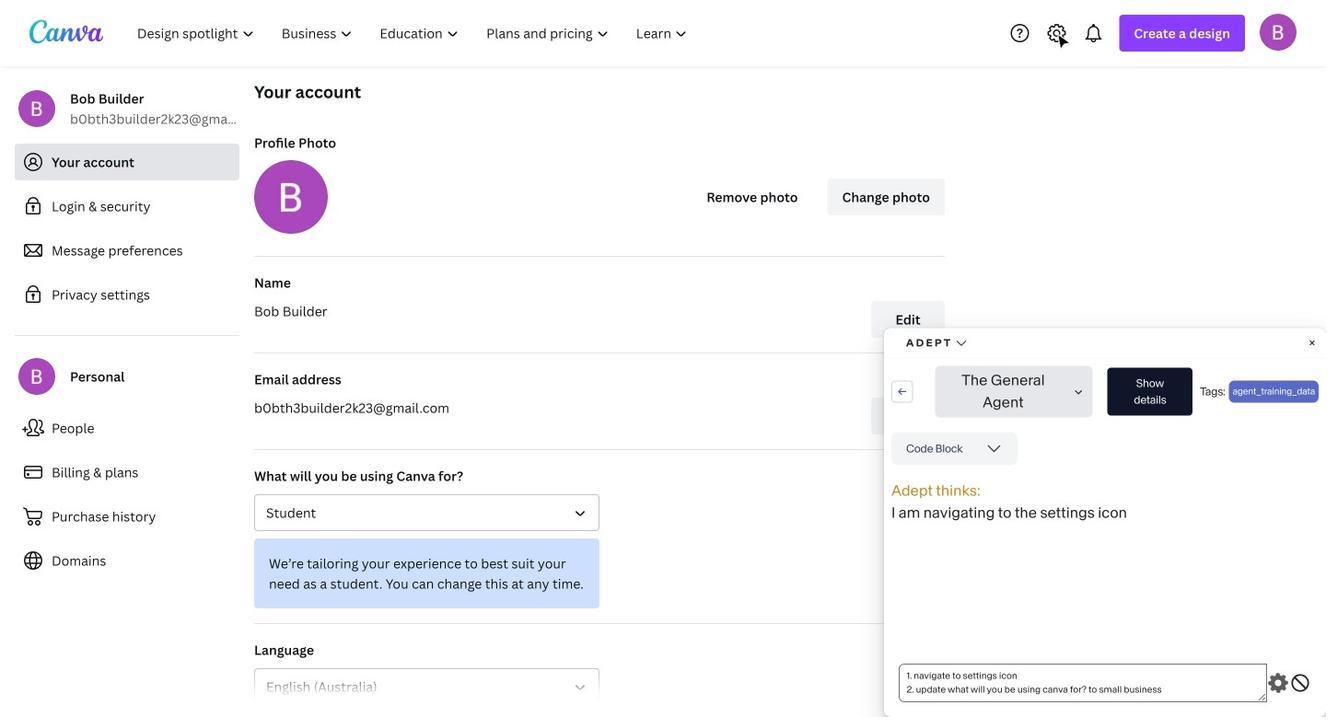 Task type: describe. For each thing, give the bounding box(es) containing it.
Language: English (Australia) button
[[254, 669, 600, 706]]

3 option from the top
[[254, 351, 600, 388]]

bob builder image
[[1260, 14, 1297, 50]]

1 option from the top
[[254, 277, 600, 314]]



Task type: locate. For each thing, give the bounding box(es) containing it.
6 option from the top
[[254, 462, 600, 498]]

4 option from the top
[[254, 388, 600, 425]]

None button
[[254, 495, 600, 532]]

5 option from the top
[[254, 425, 600, 462]]

list box
[[254, 277, 600, 498]]

option
[[254, 277, 600, 314], [254, 314, 600, 351], [254, 351, 600, 388], [254, 388, 600, 425], [254, 425, 600, 462], [254, 462, 600, 498]]

2 option from the top
[[254, 314, 600, 351]]

top level navigation element
[[125, 15, 703, 52]]



Task type: vqa. For each thing, say whether or not it's contained in the screenshot.
"a" within the Tax ID Enter this information if you are a tax-exempt organization. Only supported countries are shown.
no



